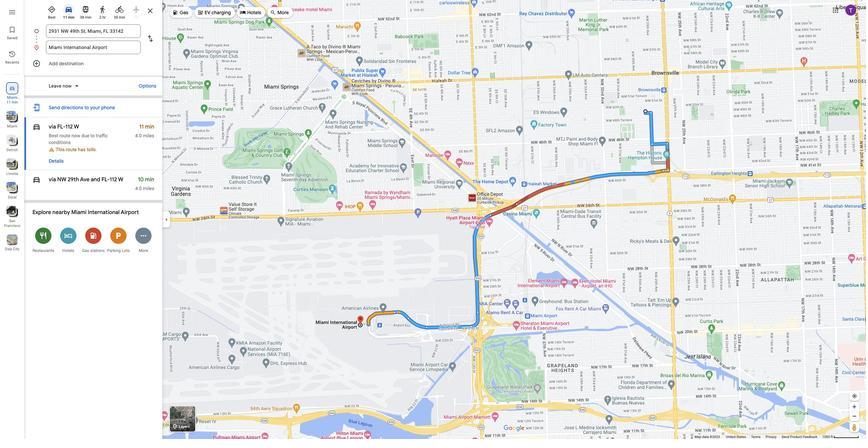 Task type: locate. For each thing, give the bounding box(es) containing it.
1 vertical spatial more
[[139, 248, 148, 253]]

route left has
[[66, 147, 77, 152]]

0 vertical spatial gas
[[180, 9, 188, 16]]

list item
[[24, 24, 162, 46], [24, 41, 162, 54]]

miami
[[7, 124, 17, 129], [71, 209, 87, 216]]

1 vertical spatial 11 min
[[7, 100, 18, 105]]

min inside 10 min 4.0 miles
[[145, 176, 154, 183]]

explore nearby miami international airport
[[32, 209, 139, 216]]

google account: tyler black  
(blacklashes1000@gmail.com) image
[[846, 5, 856, 15]]

4
[[12, 210, 14, 215]]

2 none field from the top
[[49, 41, 138, 54]]

1 vertical spatial 2
[[12, 162, 14, 167]]

via nw 29th ave and fl-112 w
[[49, 176, 123, 183]]

none field for first list item from the top
[[49, 24, 138, 38]]

this
[[56, 147, 65, 152]]

2 places element
[[7, 162, 14, 168], [7, 185, 14, 192]]

route for now
[[59, 133, 70, 138]]

112
[[65, 124, 73, 130], [110, 176, 117, 183]]

0 vertical spatial miles
[[143, 133, 154, 138]]

and
[[91, 176, 100, 183]]

0 horizontal spatial more
[[139, 248, 148, 253]]

1 via from the top
[[49, 124, 56, 130]]

1 horizontal spatial driving image
[[65, 5, 73, 14]]

min inside option
[[68, 15, 74, 20]]

1 vertical spatial best
[[49, 133, 58, 138]]

11 min up the 5
[[7, 100, 18, 105]]

more
[[278, 9, 289, 16], [139, 248, 148, 253]]

2 left hr
[[99, 15, 101, 20]]

fl- up the conditions in the left top of the page
[[57, 124, 65, 130]]

footer containing map data ©2023
[[695, 435, 823, 439]]

1 vertical spatial via
[[49, 176, 56, 183]]

 hotels
[[240, 9, 261, 16]]

1 vertical spatial fl-
[[101, 176, 110, 183]]

gas stations
[[82, 248, 105, 253]]

gas
[[180, 9, 188, 16], [82, 248, 89, 253]]

to
[[84, 105, 89, 111], [90, 133, 95, 138]]

1 vertical spatial miles
[[143, 186, 154, 191]]

nearby
[[52, 209, 70, 216]]

via
[[49, 124, 56, 130], [49, 176, 56, 183]]

0 horizontal spatial hotels
[[62, 248, 74, 253]]

11 min
[[63, 15, 74, 20], [7, 100, 18, 105]]

miles inside 10 min 4.0 miles
[[143, 186, 154, 191]]

0 horizontal spatial miami
[[7, 124, 17, 129]]

w up best route now due to traffic conditions
[[74, 124, 79, 130]]

none field destination miami international airport
[[49, 41, 138, 54]]

walking image
[[98, 5, 107, 14]]

0 horizontal spatial 11 min
[[7, 100, 18, 105]]

 gas
[[172, 9, 188, 16]]

0 vertical spatial miami
[[7, 124, 17, 129]]

now left 'due'
[[71, 133, 80, 138]]

restaurants
[[32, 248, 54, 253]]

0 vertical spatial via
[[49, 124, 56, 130]]

1 vertical spatial driving image
[[32, 122, 41, 132]]

route
[[59, 133, 70, 138], [66, 147, 77, 152]]

options button
[[135, 80, 160, 92]]

miami right nearby
[[71, 209, 87, 216]]

options
[[139, 83, 156, 89]]

4.0 inside 11 min 4.0 miles
[[135, 133, 142, 138]]

none field down starting point 2931 nw 49th st, miami, fl 33142 field
[[49, 41, 138, 54]]

route inside best route now due to traffic conditions
[[59, 133, 70, 138]]

none field down 38 min
[[49, 24, 138, 38]]

1 vertical spatial gas
[[82, 248, 89, 253]]

1 vertical spatial none field
[[49, 41, 138, 54]]

 down recents
[[9, 85, 15, 92]]

1 horizontal spatial more
[[278, 9, 289, 16]]

stations
[[90, 248, 105, 253]]

parking
[[107, 248, 121, 253]]

now right leave
[[63, 83, 72, 89]]

2 horizontal spatial 11
[[139, 124, 144, 130]]

list item down starting point 2931 nw 49th st, miami, fl 33142 field
[[24, 41, 162, 54]]

best
[[48, 15, 55, 20], [49, 133, 58, 138]]

0 vertical spatial hotels
[[247, 9, 261, 16]]

1 horizontal spatial miami
[[71, 209, 87, 216]]


[[9, 85, 15, 92], [32, 122, 41, 132], [32, 175, 41, 185]]

112 up best route now due to traffic conditions
[[65, 124, 73, 130]]

miami inside directions main content
[[71, 209, 87, 216]]

0 horizontal spatial 11
[[7, 100, 11, 105]]

None radio
[[129, 3, 143, 17]]

details button
[[45, 155, 67, 167]]

4.0 inside 10 min 4.0 miles
[[135, 186, 142, 191]]

miles
[[143, 133, 154, 138], [143, 186, 154, 191]]

min inside radio
[[119, 15, 125, 20]]

1 horizontal spatial fl-
[[101, 176, 110, 183]]

0 vertical spatial none field
[[49, 24, 138, 38]]

recents button
[[0, 47, 24, 66]]

112 right and
[[110, 176, 117, 183]]

via up the conditions in the left top of the page
[[49, 124, 56, 130]]

0 vertical spatial 2 places element
[[7, 162, 14, 168]]

to left your
[[84, 105, 89, 111]]

1 horizontal spatial 112
[[110, 176, 117, 183]]

0 vertical spatial more
[[278, 9, 289, 16]]

miles inside 11 min 4.0 miles
[[143, 133, 154, 138]]

united states button
[[726, 435, 746, 439]]

4.0
[[135, 133, 142, 138], [135, 186, 142, 191]]

none field inside list item
[[49, 24, 138, 38]]

doral
[[8, 195, 17, 200]]

 ev charging
[[197, 9, 231, 16]]

2 places element for livonia
[[7, 162, 14, 168]]

footer inside the google maps element
[[695, 435, 823, 439]]

leave now
[[49, 83, 72, 89]]

terms button
[[751, 435, 761, 439]]

driving image left the via fl-112 w
[[32, 122, 41, 132]]

1 horizontal spatial gas
[[180, 9, 188, 16]]

1 vertical spatial 2 places element
[[7, 185, 14, 192]]

1 vertical spatial miami
[[71, 209, 87, 216]]

Destination Miami International Airport field
[[49, 43, 138, 51]]

best up the conditions in the left top of the page
[[49, 133, 58, 138]]

best travel modes image
[[48, 5, 56, 14]]

0 vertical spatial 112
[[65, 124, 73, 130]]

show street view coverage image
[[850, 422, 860, 432]]

2 4.0 from the top
[[135, 186, 142, 191]]

ev
[[205, 9, 210, 16]]

close directions image
[[146, 7, 154, 15]]

add destination button
[[24, 57, 162, 70]]

0 vertical spatial fl-
[[57, 124, 65, 130]]

livonia
[[6, 172, 18, 176]]

ave
[[80, 176, 90, 183]]

1 horizontal spatial to
[[90, 133, 95, 138]]

2 places element up the "doral"
[[7, 185, 14, 192]]

w
[[74, 124, 79, 130], [118, 176, 123, 183]]

explore
[[32, 209, 51, 216]]

2 inside radio
[[99, 15, 101, 20]]

best inside best route now due to traffic conditions
[[49, 133, 58, 138]]

0 vertical spatial best
[[48, 15, 55, 20]]

0 horizontal spatial w
[[74, 124, 79, 130]]

fl- right and
[[101, 176, 110, 183]]

best down best travel modes icon
[[48, 15, 55, 20]]

list
[[24, 24, 162, 54]]

send inside directions main content
[[49, 105, 60, 111]]

0 horizontal spatial send
[[49, 105, 60, 111]]

parking lots button
[[106, 223, 131, 257]]

more button
[[131, 223, 156, 257]]

more right lots
[[139, 248, 148, 253]]

4.0 for 10 min
[[135, 186, 142, 191]]

united
[[726, 435, 736, 439]]

1 vertical spatial 4.0
[[135, 186, 142, 191]]

now
[[63, 83, 72, 89], [71, 133, 80, 138]]

hotels
[[247, 9, 261, 16], [62, 248, 74, 253]]

1 horizontal spatial 11 min
[[63, 15, 74, 20]]

2 miles from the top
[[143, 186, 154, 191]]

fl-
[[57, 124, 65, 130], [101, 176, 110, 183]]

1 vertical spatial hotels
[[62, 248, 74, 253]]

2
[[99, 15, 101, 20], [12, 162, 14, 167], [12, 186, 14, 191]]

hotels inside hotels button
[[62, 248, 74, 253]]

map data ©2023
[[695, 435, 721, 439]]

0 horizontal spatial 112
[[65, 124, 73, 130]]

gas left stations
[[82, 248, 89, 253]]

1 vertical spatial 
[[32, 122, 41, 132]]

detroit
[[7, 148, 18, 152]]

0 vertical spatial route
[[59, 133, 70, 138]]

0 horizontal spatial gas
[[82, 248, 89, 253]]

international
[[88, 209, 120, 216]]

 left the via fl-112 w
[[32, 122, 41, 132]]

0 horizontal spatial driving image
[[32, 122, 41, 132]]

None field
[[49, 24, 138, 38], [49, 41, 138, 54]]

2 up the "doral"
[[12, 186, 14, 191]]

0 vertical spatial driving image
[[65, 5, 73, 14]]

via for via nw 29th ave and fl-112 w
[[49, 176, 56, 183]]

route up the conditions in the left top of the page
[[59, 133, 70, 138]]

none field for first list item from the bottom
[[49, 41, 138, 54]]

nw
[[57, 176, 66, 183]]

via for via fl-112 w
[[49, 124, 56, 130]]

driving image containing 
[[32, 122, 41, 132]]

0 vertical spatial send
[[49, 105, 60, 111]]

send directions to your phone
[[49, 105, 115, 111]]

recents
[[5, 60, 19, 65]]

destination
[[59, 61, 84, 67]]

1 horizontal spatial 11
[[63, 15, 67, 20]]

0 vertical spatial now
[[63, 83, 72, 89]]

best inside radio
[[48, 15, 55, 20]]

0 vertical spatial 2
[[99, 15, 101, 20]]

lots
[[122, 248, 130, 253]]

2 via from the top
[[49, 176, 56, 183]]

to right 'due'
[[90, 133, 95, 138]]

11 min inside '' list
[[7, 100, 18, 105]]

zoom in image
[[852, 404, 857, 409]]

0 vertical spatial 
[[9, 85, 15, 92]]

2 up livonia on the top left
[[12, 162, 14, 167]]

1 4.0 from the top
[[135, 133, 142, 138]]

0 vertical spatial 11 min
[[63, 15, 74, 20]]

list item down 38 min
[[24, 24, 162, 46]]

 right livonia on the top left
[[32, 175, 41, 185]]

gas right 
[[180, 9, 188, 16]]

miami down the 5
[[7, 124, 17, 129]]

driving image left transit image at the top of the page
[[65, 5, 73, 14]]

0 horizontal spatial to
[[84, 105, 89, 111]]

send left directions
[[49, 105, 60, 111]]

0 vertical spatial 11
[[63, 15, 67, 20]]

send for send directions to your phone
[[49, 105, 60, 111]]

4.0 for 11 min
[[135, 133, 142, 138]]

cycling image
[[115, 5, 124, 14]]

1 vertical spatial to
[[90, 133, 95, 138]]

0 vertical spatial to
[[84, 105, 89, 111]]

miami inside '' list
[[7, 124, 17, 129]]

1 vertical spatial now
[[71, 133, 80, 138]]

2 2 places element from the top
[[7, 185, 14, 192]]

1 vertical spatial send
[[782, 435, 789, 439]]

w left 10 on the top of page
[[118, 176, 123, 183]]

min inside '' list
[[12, 100, 18, 105]]

2 vertical spatial 11
[[139, 124, 144, 130]]

francisco
[[4, 224, 20, 228]]

1 none field from the top
[[49, 24, 138, 38]]

11 min left the 38
[[63, 15, 74, 20]]

2 vertical spatial 
[[32, 175, 41, 185]]

product
[[790, 435, 802, 439]]

hotels right  at the top of page
[[247, 9, 261, 16]]

 inside list
[[9, 85, 15, 92]]

send left the product
[[782, 435, 789, 439]]

0 vertical spatial 4.0
[[135, 133, 142, 138]]

hotels left gas stations
[[62, 248, 74, 253]]

38 min
[[80, 15, 91, 20]]

transit image
[[82, 5, 90, 14]]

more right 
[[278, 9, 289, 16]]

11
[[63, 15, 67, 20], [7, 100, 11, 105], [139, 124, 144, 130]]

2 vertical spatial 2
[[12, 186, 14, 191]]

miles for 11
[[143, 133, 154, 138]]

1 vertical spatial route
[[66, 147, 77, 152]]

1 2 places element from the top
[[7, 162, 14, 168]]

 more
[[270, 9, 289, 16]]

google maps element
[[0, 0, 866, 439]]

driving image
[[65, 5, 73, 14], [32, 122, 41, 132]]

1 horizontal spatial w
[[118, 176, 123, 183]]

11 min inside option
[[63, 15, 74, 20]]

11 inside option
[[63, 15, 67, 20]]

38
[[80, 15, 84, 20]]

1 horizontal spatial hotels
[[247, 9, 261, 16]]

1 horizontal spatial send
[[782, 435, 789, 439]]

30 min
[[114, 15, 125, 20]]

footer
[[695, 435, 823, 439]]

1 miles from the top
[[143, 133, 154, 138]]

1 vertical spatial 11
[[7, 100, 11, 105]]

via left nw at left
[[49, 176, 56, 183]]

2 places element up livonia on the top left
[[7, 162, 14, 168]]

 list
[[0, 0, 24, 439]]

send product feedback button
[[782, 435, 818, 439]]



Task type: vqa. For each thing, say whether or not it's contained in the screenshot.


Task type: describe. For each thing, give the bounding box(es) containing it.
1000
[[823, 435, 830, 439]]

2 for 2 places element for doral
[[12, 186, 14, 191]]

5
[[12, 115, 14, 120]]

3 places element
[[7, 138, 14, 144]]

via fl-112 w
[[49, 124, 79, 130]]

this route has tolls.
[[56, 147, 97, 152]]

reverse starting point and destination image
[[146, 35, 154, 43]]

best for best
[[48, 15, 55, 20]]

charging
[[212, 9, 231, 16]]

2 for 2 hr
[[99, 15, 101, 20]]

tolls.
[[87, 147, 97, 152]]

1 list item from the top
[[24, 24, 162, 46]]

privacy
[[766, 435, 777, 439]]

send directions to your phone button
[[46, 101, 118, 114]]

 for via nw 29th ave and fl-112 w
[[32, 175, 41, 185]]

route for has
[[66, 147, 77, 152]]

your
[[90, 105, 100, 111]]

send product feedback
[[782, 435, 818, 439]]

san francisco
[[4, 219, 20, 228]]

driving image inside 11 min option
[[65, 5, 73, 14]]

directions main content
[[24, 0, 162, 439]]

menu image
[[8, 8, 16, 16]]

min inside option
[[85, 15, 91, 20]]

more inside  more
[[278, 9, 289, 16]]

11 inside '' list
[[7, 100, 11, 105]]

4 places element
[[7, 209, 14, 215]]

2 for livonia 2 places element
[[12, 162, 14, 167]]

ft
[[831, 435, 833, 439]]

united states
[[726, 435, 746, 439]]

terms
[[751, 435, 761, 439]]

1000 ft
[[823, 435, 833, 439]]


[[240, 9, 246, 16]]

leave now button
[[46, 83, 82, 91]]

miles for 10
[[143, 186, 154, 191]]

to inside button
[[84, 105, 89, 111]]

11 min radio
[[62, 3, 76, 20]]

driving image inside directions main content
[[32, 122, 41, 132]]

0 vertical spatial w
[[74, 124, 79, 130]]

1000 ft button
[[823, 435, 859, 439]]

none field starting point 2931 nw 49th st, miami, fl 33142
[[49, 24, 138, 38]]

hotels button
[[56, 223, 81, 257]]

Starting point 2931 NW 49th St, Miami, FL 33142 field
[[49, 27, 138, 35]]


[[270, 9, 276, 16]]

2 places element for doral
[[7, 185, 14, 192]]

2 hr radio
[[95, 3, 110, 20]]

flights image
[[132, 5, 140, 14]]

send for send product feedback
[[782, 435, 789, 439]]

©2023
[[710, 435, 720, 439]]

directions
[[61, 105, 83, 111]]

daly city
[[5, 247, 19, 251]]

add
[[49, 61, 58, 67]]

3
[[12, 139, 14, 143]]

restaurants button
[[31, 223, 56, 257]]

saved button
[[0, 23, 24, 42]]

to inside best route now due to traffic conditions
[[90, 133, 95, 138]]


[[197, 9, 203, 16]]

1 vertical spatial w
[[118, 176, 123, 183]]

gas stations button
[[81, 223, 106, 257]]

best for best route now due to traffic conditions
[[49, 133, 58, 138]]


[[172, 9, 178, 16]]

san
[[9, 219, 15, 223]]

daly
[[5, 247, 12, 251]]

hr
[[102, 15, 106, 20]]

best route now due to traffic conditions
[[49, 133, 108, 145]]

30 min radio
[[112, 3, 127, 20]]

warning tooltip
[[49, 147, 54, 152]]

has
[[78, 147, 86, 152]]

2 list item from the top
[[24, 41, 162, 54]]

11 min 4.0 miles
[[135, 124, 154, 138]]

min inside 11 min 4.0 miles
[[145, 124, 154, 130]]

states
[[737, 435, 746, 439]]

now inside leave now option
[[63, 83, 72, 89]]

saved
[[7, 36, 17, 40]]

now inside best route now due to traffic conditions
[[71, 133, 80, 138]]

1 vertical spatial 112
[[110, 176, 117, 183]]

5 places element
[[7, 114, 14, 120]]

conditions
[[49, 140, 71, 145]]

11 inside 11 min 4.0 miles
[[139, 124, 144, 130]]

 for via fl-112 w
[[32, 122, 41, 132]]

list inside the google maps element
[[24, 24, 162, 54]]

city
[[13, 247, 19, 251]]

Best radio
[[45, 3, 59, 20]]

2 hr
[[99, 15, 106, 20]]

gas inside gas stations "button"
[[82, 248, 89, 253]]

10 min 4.0 miles
[[135, 176, 154, 191]]

driving image
[[32, 175, 41, 185]]

parking lots
[[107, 248, 130, 253]]

zoom out image
[[852, 414, 857, 419]]

daly city button
[[0, 232, 24, 253]]

38 min radio
[[79, 3, 93, 20]]

0 horizontal spatial fl-
[[57, 124, 65, 130]]

traffic
[[96, 133, 108, 138]]

add destination
[[49, 61, 84, 67]]

30
[[114, 15, 118, 20]]

10
[[138, 176, 144, 183]]

more inside button
[[139, 248, 148, 253]]

phone
[[101, 105, 115, 111]]

airport
[[121, 209, 139, 216]]

details
[[49, 158, 64, 164]]

feedback
[[803, 435, 818, 439]]

due
[[82, 133, 89, 138]]

privacy button
[[766, 435, 777, 439]]

data
[[702, 435, 709, 439]]

leave
[[49, 83, 61, 89]]

layers
[[179, 425, 190, 429]]

show your location image
[[852, 393, 858, 399]]

hotels inside  hotels
[[247, 9, 261, 16]]

collapse side panel image
[[163, 216, 170, 223]]

leave now option
[[49, 83, 73, 89]]

29th
[[68, 176, 79, 183]]

gas inside  gas
[[180, 9, 188, 16]]

map
[[695, 435, 702, 439]]



